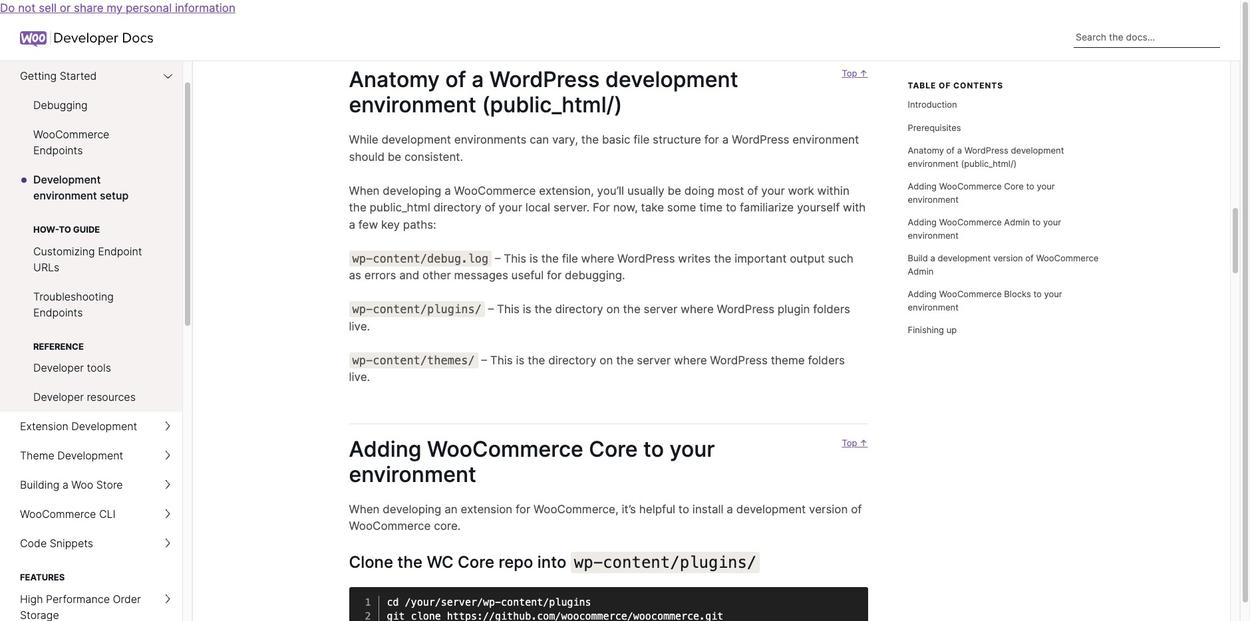 Task type: locate. For each thing, give the bounding box(es) containing it.
2 vertical spatial for
[[516, 503, 531, 516]]

a right "structure"
[[723, 133, 729, 147]]

woocommerce inside adding woocommerce admin to your environment
[[940, 217, 1002, 228]]

– up messages
[[495, 252, 501, 265]]

0 vertical spatial for
[[705, 133, 720, 147]]

wordpress left writes
[[618, 252, 675, 265]]

developing left an
[[383, 503, 442, 516]]

0 vertical spatial anatomy of a wordpress development environment (public_html/) link
[[327, 67, 739, 118]]

1 developer from the top
[[33, 361, 84, 375]]

0 horizontal spatial adding woocommerce core to your environment
[[349, 436, 715, 488]]

2 vertical spatial development
[[57, 449, 123, 463]]

started down the share
[[61, 49, 101, 60]]

0 horizontal spatial content/plugins/
[[373, 303, 482, 316]]

where
[[582, 252, 615, 265], [681, 303, 714, 316], [674, 354, 707, 367]]

2 vertical spatial –
[[482, 354, 487, 367]]

wordpress
[[490, 67, 600, 93], [732, 133, 790, 147], [965, 145, 1009, 156], [618, 252, 675, 265], [717, 303, 775, 316], [711, 354, 768, 367]]

1 vertical spatial be
[[668, 184, 682, 197]]

– this is the directory on the server where wordpress plugin folders live.
[[349, 303, 851, 333]]

2 live. from the top
[[349, 371, 370, 384]]

0 horizontal spatial anatomy of a wordpress development environment (public_html/) link
[[327, 67, 739, 118]]

to
[[1027, 181, 1035, 192], [726, 201, 737, 214], [1033, 217, 1041, 228], [1034, 289, 1042, 300], [644, 436, 664, 462], [679, 503, 690, 516]]

be inside while development environments can vary, the basic file structure for a wordpress environment should be consistent.
[[388, 150, 402, 164]]

on down – this is the directory on the server where wordpress plugin folders live.
[[600, 354, 613, 367]]

guide
[[73, 224, 100, 235]]

0 vertical spatial ↑
[[860, 68, 868, 79]]

0 vertical spatial is
[[530, 252, 538, 265]]

a down prerequisites
[[958, 145, 963, 156]]

adding
[[908, 181, 937, 192], [908, 217, 937, 228], [908, 289, 937, 300], [349, 436, 422, 462]]

– right content/themes/
[[482, 354, 487, 367]]

directory for wp-content/plugins/
[[556, 303, 604, 316]]

0 vertical spatial version
[[994, 253, 1024, 264]]

1 vertical spatial live.
[[349, 371, 370, 384]]

woo
[[71, 479, 93, 492]]

1 vertical spatial file
[[562, 252, 578, 265]]

2 vertical spatial is
[[516, 354, 525, 367]]

core up the adding woocommerce admin to your environment link
[[1005, 181, 1024, 192]]

be right 'should'
[[388, 150, 402, 164]]

anatomy of a wordpress development environment (public_html/) link down introduction link
[[908, 140, 1101, 176]]

be
[[388, 150, 402, 164], [668, 184, 682, 197]]

↑ for development
[[860, 68, 868, 79]]

live. down 'as'
[[349, 320, 370, 333]]

developing for public_html
[[383, 184, 442, 197]]

your
[[1038, 181, 1056, 192], [762, 184, 785, 197], [499, 201, 523, 214], [1044, 217, 1062, 228], [1045, 289, 1063, 300], [670, 436, 715, 462]]

0 horizontal spatial anatomy
[[349, 67, 440, 93]]

adding inside adding woocommerce admin to your environment
[[908, 217, 937, 228]]

1 vertical spatial this
[[497, 303, 520, 316]]

2 horizontal spatial core
[[1005, 181, 1024, 192]]

code
[[20, 537, 47, 551]]

consistent.
[[405, 150, 464, 164]]

development down 'woocommerce endpoints' at the top left of page
[[33, 173, 101, 186]]

0 vertical spatial started
[[61, 49, 101, 60]]

version inside build a development version of woocommerce admin
[[994, 253, 1024, 264]]

clone
[[349, 553, 393, 573]]

order
[[113, 593, 141, 606]]

where for theme
[[674, 354, 707, 367]]

wordpress inside 'table of contents' element
[[965, 145, 1009, 156]]

1 top ↑ link from the top
[[835, 67, 868, 132]]

wp- for content/debug.log
[[353, 252, 373, 265]]

share
[[74, 1, 104, 15]]

anatomy of a wordpress development environment (public_html/) down prerequisites link
[[908, 145, 1065, 169]]

adding inside adding woocommerce blocks to your environment
[[908, 289, 937, 300]]

file inside – this is the file where wordpress writes the important output such as errors and other messages useful for debugging.
[[562, 252, 578, 265]]

0 vertical spatial where
[[582, 252, 615, 265]]

1 vertical spatial folders
[[808, 354, 845, 367]]

development inside the when developing an extension for woocommerce, it's helpful to install a development version of woocommerce core.
[[737, 503, 806, 516]]

when inside when developing a woocommerce extension, you'll usually be doing most of your work within the public_html directory of your local server. for now, take some time to familiarize yourself with a few key paths:
[[349, 184, 380, 197]]

admin inside adding woocommerce admin to your environment
[[1005, 217, 1031, 228]]

0 vertical spatial server
[[644, 303, 678, 316]]

clone
[[411, 611, 441, 622]]

environment up the build
[[908, 230, 959, 241]]

wordpress left theme
[[711, 354, 768, 367]]

0 vertical spatial endpoints
[[33, 144, 83, 157]]

0 vertical spatial admin
[[1005, 217, 1031, 228]]

folders right the plugin
[[814, 303, 851, 316]]

2 vertical spatial directory
[[549, 354, 597, 367]]

cd
[[387, 597, 399, 609]]

file right the basic at the top of the page
[[634, 133, 650, 147]]

live. inside – this is the directory on the server where wordpress theme folders live.
[[349, 371, 370, 384]]

1 vertical spatial anatomy of a wordpress development environment (public_html/)
[[908, 145, 1065, 169]]

high performance order storage
[[20, 593, 141, 622]]

wordpress down prerequisites link
[[965, 145, 1009, 156]]

server inside – this is the directory on the server where wordpress plugin folders live.
[[644, 303, 678, 316]]

store
[[96, 479, 123, 492]]

1 vertical spatial top
[[842, 438, 858, 448]]

be up some
[[668, 184, 682, 197]]

directory up paths:
[[434, 201, 482, 214]]

1 vertical spatial started
[[60, 69, 97, 83]]

for inside the when developing an extension for woocommerce, it's helpful to install a development version of woocommerce core.
[[516, 503, 531, 516]]

1 when from the top
[[349, 184, 380, 197]]

2 developing from the top
[[383, 503, 442, 516]]

directory inside – this is the directory on the server where wordpress theme folders live.
[[549, 354, 597, 367]]

0 vertical spatial folders
[[814, 303, 851, 316]]

(public_html/) up can
[[482, 92, 623, 118]]

2 ↑ from the top
[[860, 438, 868, 448]]

woocommerce inside the when developing an extension for woocommerce, it's helpful to install a development version of woocommerce core.
[[349, 520, 431, 533]]

development inside development environment setup
[[33, 173, 101, 186]]

developer inside "link"
[[33, 391, 84, 404]]

development up "structure"
[[606, 67, 739, 93]]

some
[[668, 201, 697, 214]]

0 vertical spatial development
[[33, 173, 101, 186]]

this for wp-content/themes/
[[491, 354, 513, 367]]

0 vertical spatial be
[[388, 150, 402, 164]]

started up the debugging link
[[60, 69, 97, 83]]

endpoints for troubleshooting endpoints
[[33, 306, 83, 319]]

file up debugging.
[[562, 252, 578, 265]]

adding woocommerce admin to your environment link
[[908, 212, 1101, 247]]

2 getting from the top
[[20, 69, 57, 83]]

be inside when developing a woocommerce extension, you'll usually be doing most of your work within the public_html directory of your local server. for now, take some time to familiarize yourself with a few key paths:
[[668, 184, 682, 197]]

environment inside adding woocommerce blocks to your environment
[[908, 302, 959, 313]]

– down messages
[[488, 303, 494, 316]]

(public_html/) down prerequisites link
[[962, 158, 1017, 169]]

of
[[446, 67, 466, 93], [939, 80, 952, 90], [947, 145, 955, 156], [748, 184, 759, 197], [485, 201, 496, 214], [1026, 253, 1034, 264], [852, 503, 862, 516]]

2 horizontal spatial for
[[705, 133, 720, 147]]

0 horizontal spatial anatomy of a wordpress development environment (public_html/)
[[349, 67, 739, 118]]

the inside while development environments can vary, the basic file structure for a wordpress environment should be consistent.
[[582, 133, 599, 147]]

0 vertical spatial getting started
[[20, 49, 101, 60]]

1 horizontal spatial core
[[589, 436, 638, 462]]

for right useful
[[547, 269, 562, 282]]

2 getting started from the top
[[20, 69, 97, 83]]

build
[[908, 253, 929, 264]]

0 vertical spatial this
[[504, 252, 527, 265]]

endpoints inside troubleshooting endpoints
[[33, 306, 83, 319]]

into
[[538, 553, 567, 573]]

development inside build a development version of woocommerce admin
[[938, 253, 992, 264]]

environment down prerequisites
[[908, 158, 959, 169]]

development
[[33, 173, 101, 186], [71, 420, 137, 433], [57, 449, 123, 463]]

0 vertical spatial top
[[842, 68, 858, 79]]

woocommerce inside adding woocommerce blocks to your environment
[[940, 289, 1002, 300]]

the
[[582, 133, 599, 147], [349, 201, 367, 214], [542, 252, 559, 265], [714, 252, 732, 265], [535, 303, 552, 316], [623, 303, 641, 316], [528, 354, 546, 367], [617, 354, 634, 367], [398, 553, 423, 573]]

when developing an extension for woocommerce, it's helpful to install a development version of woocommerce core.
[[349, 503, 862, 533]]

wordpress left the plugin
[[717, 303, 775, 316]]

a
[[472, 67, 484, 93], [723, 133, 729, 147], [958, 145, 963, 156], [445, 184, 451, 197], [349, 218, 356, 231], [931, 253, 936, 264], [62, 479, 68, 492], [727, 503, 734, 516]]

getting started down or on the left of page
[[20, 49, 101, 60]]

2 when from the top
[[349, 503, 380, 516]]

wordpress up the most
[[732, 133, 790, 147]]

server inside – this is the directory on the server where wordpress theme folders live.
[[637, 354, 671, 367]]

is inside – this is the directory on the server where wordpress plugin folders live.
[[523, 303, 532, 316]]

getting started up debugging
[[20, 69, 97, 83]]

wp-content/themes/
[[353, 354, 475, 367]]

your right blocks
[[1045, 289, 1063, 300]]

0 vertical spatial developer
[[33, 361, 84, 375]]

1 vertical spatial adding woocommerce core to your environment
[[349, 436, 715, 488]]

2 top from the top
[[842, 438, 858, 448]]

2 vertical spatial where
[[674, 354, 707, 367]]

when up clone
[[349, 503, 380, 516]]

woocommerce endpoints
[[33, 128, 109, 157]]

cli
[[99, 508, 116, 521]]

/your/server/wp-
[[405, 597, 501, 609]]

0 horizontal spatial admin
[[908, 266, 934, 277]]

content/plugins/ down other
[[373, 303, 482, 316]]

getting started link up debugging
[[0, 61, 182, 91]]

directory
[[434, 201, 482, 214], [556, 303, 604, 316], [549, 354, 597, 367]]

a left few in the top of the page
[[349, 218, 356, 231]]

development up consistent.
[[382, 133, 451, 147]]

should
[[349, 150, 385, 164]]

1 getting started link from the top
[[0, 35, 182, 61]]

top ↑ link
[[835, 67, 868, 132], [835, 437, 868, 502]]

1 horizontal spatial admin
[[1005, 217, 1031, 228]]

where inside – this is the directory on the server where wordpress plugin folders live.
[[681, 303, 714, 316]]

this inside – this is the directory on the server where wordpress plugin folders live.
[[497, 303, 520, 316]]

content/themes/
[[373, 354, 475, 367]]

0 horizontal spatial –
[[482, 354, 487, 367]]

environment
[[349, 92, 477, 118], [793, 133, 860, 147], [908, 158, 959, 169], [33, 189, 97, 202], [908, 194, 959, 205], [908, 230, 959, 241], [908, 302, 959, 313], [349, 462, 477, 488]]

2 getting started link from the top
[[0, 61, 182, 91]]

to inside when developing a woocommerce extension, you'll usually be doing most of your work within the public_html directory of your local server. for now, take some time to familiarize yourself with a few key paths:
[[726, 201, 737, 214]]

a right the build
[[931, 253, 936, 264]]

1 vertical spatial top ↑ link
[[835, 437, 868, 502]]

wp- for content/plugins/
[[353, 303, 373, 316]]

admin inside build a development version of woocommerce admin
[[908, 266, 934, 277]]

contents
[[954, 80, 1004, 90]]

1 vertical spatial development
[[71, 420, 137, 433]]

0 vertical spatial file
[[634, 133, 650, 147]]

when developing a woocommerce extension, you'll usually be doing most of your work within the public_html directory of your local server. for now, take some time to familiarize yourself with a few key paths:
[[349, 184, 866, 231]]

wordpress inside – this is the directory on the server where wordpress plugin folders live.
[[717, 303, 775, 316]]

admin up build a development version of woocommerce admin
[[1005, 217, 1031, 228]]

1 vertical spatial developer
[[33, 391, 84, 404]]

2 horizontal spatial –
[[495, 252, 501, 265]]

1 vertical spatial (public_html/)
[[962, 158, 1017, 169]]

1 horizontal spatial (public_html/)
[[962, 158, 1017, 169]]

1 top ↑ from the top
[[842, 68, 868, 79]]

0 horizontal spatial be
[[388, 150, 402, 164]]

1 vertical spatial server
[[637, 354, 671, 367]]

1 developing from the top
[[383, 184, 442, 197]]

1 vertical spatial core
[[589, 436, 638, 462]]

admin
[[1005, 217, 1031, 228], [908, 266, 934, 277]]

1 horizontal spatial adding woocommerce core to your environment
[[908, 181, 1056, 205]]

up
[[947, 325, 957, 336]]

folders inside – this is the directory on the server where wordpress plugin folders live.
[[814, 303, 851, 316]]

development for extension
[[71, 420, 137, 433]]

this inside – this is the file where wordpress writes the important output such as errors and other messages useful for debugging.
[[504, 252, 527, 265]]

adding woocommerce core to your environment up adding woocommerce admin to your environment
[[908, 181, 1056, 205]]

adding woocommerce core to your environment
[[908, 181, 1056, 205], [349, 436, 715, 488]]

where inside – this is the directory on the server where wordpress theme folders live.
[[674, 354, 707, 367]]

0 horizontal spatial adding woocommerce core to your environment link
[[327, 436, 715, 488]]

top ↑ link for your
[[835, 437, 868, 502]]

environment up within
[[793, 133, 860, 147]]

0 horizontal spatial version
[[810, 503, 848, 516]]

to left install
[[679, 503, 690, 516]]

for right extension
[[516, 503, 531, 516]]

important
[[735, 252, 787, 265]]

0 vertical spatial when
[[349, 184, 380, 197]]

structure
[[653, 133, 702, 147]]

folders right theme
[[808, 354, 845, 367]]

– inside – this is the directory on the server where wordpress theme folders live.
[[482, 354, 487, 367]]

to inside the when developing an extension for woocommerce, it's helpful to install a development version of woocommerce core.
[[679, 503, 690, 516]]

0 horizontal spatial core
[[458, 553, 495, 573]]

when for the
[[349, 184, 380, 197]]

1 vertical spatial getting
[[20, 69, 57, 83]]

1 vertical spatial anatomy of a wordpress development environment (public_html/) link
[[908, 140, 1101, 176]]

while development environments can vary, the basic file structure for a wordpress environment should be consistent.
[[349, 133, 860, 164]]

1 horizontal spatial content/plugins/
[[603, 554, 757, 573]]

1 vertical spatial when
[[349, 503, 380, 516]]

extension
[[20, 420, 68, 433]]

0 vertical spatial top ↑ link
[[835, 67, 868, 132]]

1 getting started from the top
[[20, 49, 101, 60]]

developer down developer tools
[[33, 391, 84, 404]]

adding woocommerce blocks to your environment link
[[908, 283, 1101, 319]]

to down the most
[[726, 201, 737, 214]]

development down prerequisites link
[[1012, 145, 1065, 156]]

woocommerce cli
[[20, 508, 116, 521]]

folders inside – this is the directory on the server where wordpress theme folders live.
[[808, 354, 845, 367]]

adding woocommerce core to your environment link up extension
[[327, 436, 715, 488]]

1 vertical spatial where
[[681, 303, 714, 316]]

basic
[[602, 133, 631, 147]]

developer for developer tools
[[33, 361, 84, 375]]

this for wp-content/debug.log
[[504, 252, 527, 265]]

environment up to
[[33, 189, 97, 202]]

live. down 'wp-content/themes/'
[[349, 371, 370, 384]]

directory down debugging.
[[556, 303, 604, 316]]

0 vertical spatial –
[[495, 252, 501, 265]]

as
[[349, 269, 361, 282]]

2 top ↑ link from the top
[[835, 437, 868, 502]]

getting started for extension development
[[20, 49, 101, 60]]

anatomy of a wordpress development environment (public_html/) link
[[327, 67, 739, 118], [908, 140, 1101, 176]]

1 getting from the top
[[20, 49, 59, 60]]

– inside – this is the directory on the server where wordpress plugin folders live.
[[488, 303, 494, 316]]

1 vertical spatial admin
[[908, 266, 934, 277]]

1 vertical spatial content/plugins/
[[603, 554, 757, 573]]

developer for developer resources
[[33, 391, 84, 404]]

core right wc
[[458, 553, 495, 573]]

endpoints down the "troubleshooting"
[[33, 306, 83, 319]]

↑
[[860, 68, 868, 79], [860, 438, 868, 448]]

woocommerce inside when developing a woocommerce extension, you'll usually be doing most of your work within the public_html directory of your local server. for now, take some time to familiarize yourself with a few key paths:
[[454, 184, 536, 197]]

1 vertical spatial ↑
[[860, 438, 868, 448]]

development down adding woocommerce admin to your environment
[[938, 253, 992, 264]]

developer down reference
[[33, 361, 84, 375]]

1 endpoints from the top
[[33, 144, 83, 157]]

directory for wp-content/themes/
[[549, 354, 597, 367]]

a left woo
[[62, 479, 68, 492]]

1 vertical spatial getting started
[[20, 69, 97, 83]]

1 vertical spatial anatomy
[[908, 145, 945, 156]]

directory inside – this is the directory on the server where wordpress plugin folders live.
[[556, 303, 604, 316]]

1 vertical spatial version
[[810, 503, 848, 516]]

introduction
[[908, 99, 958, 110]]

top ↑ for adding woocommerce core to your environment
[[842, 438, 868, 448]]

anatomy of a wordpress development environment (public_html/) link up can
[[327, 67, 739, 118]]

version
[[994, 253, 1024, 264], [810, 503, 848, 516]]

0 horizontal spatial (public_html/)
[[482, 92, 623, 118]]

to up build a development version of woocommerce admin link
[[1033, 217, 1041, 228]]

directory down – this is the directory on the server where wordpress plugin folders live.
[[549, 354, 597, 367]]

when inside the when developing an extension for woocommerce, it's helpful to install a development version of woocommerce core.
[[349, 503, 380, 516]]

of inside build a development version of woocommerce admin
[[1026, 253, 1034, 264]]

introduction link
[[908, 94, 1101, 117]]

this inside – this is the directory on the server where wordpress theme folders live.
[[491, 354, 513, 367]]

1 vertical spatial on
[[600, 354, 613, 367]]

reference link
[[0, 327, 182, 354]]

adding woocommerce core to your environment link
[[908, 176, 1101, 212], [327, 436, 715, 488]]

such
[[829, 252, 854, 265]]

endpoints inside 'woocommerce endpoints'
[[33, 144, 83, 157]]

1 vertical spatial endpoints
[[33, 306, 83, 319]]

features
[[20, 573, 65, 583]]

1 horizontal spatial for
[[547, 269, 562, 282]]

time
[[700, 201, 723, 214]]

– inside – this is the file where wordpress writes the important output such as errors and other messages useful for debugging.
[[495, 252, 501, 265]]

endpoint
[[98, 245, 142, 258]]

core up the it's
[[589, 436, 638, 462]]

1 horizontal spatial anatomy of a wordpress development environment (public_html/)
[[908, 145, 1065, 169]]

2 top ↑ from the top
[[842, 438, 868, 448]]

most
[[718, 184, 745, 197]]

getting started
[[20, 49, 101, 60], [20, 69, 97, 83]]

1 horizontal spatial be
[[668, 184, 682, 197]]

your left local
[[499, 201, 523, 214]]

theme development link
[[0, 441, 182, 471]]

getting up debugging
[[20, 69, 57, 83]]

1 top from the top
[[842, 68, 858, 79]]

your up the adding woocommerce admin to your environment link
[[1038, 181, 1056, 192]]

developing for core.
[[383, 503, 442, 516]]

2 vertical spatial this
[[491, 354, 513, 367]]

this
[[504, 252, 527, 265], [497, 303, 520, 316], [491, 354, 513, 367]]

wordpress inside – this is the directory on the server where wordpress theme folders live.
[[711, 354, 768, 367]]

developing up the public_html
[[383, 184, 442, 197]]

0 vertical spatial top ↑
[[842, 68, 868, 79]]

for right "structure"
[[705, 133, 720, 147]]

endpoints up development environment setup
[[33, 144, 83, 157]]

0 vertical spatial core
[[1005, 181, 1024, 192]]

1 vertical spatial for
[[547, 269, 562, 282]]

to right blocks
[[1034, 289, 1042, 300]]

getting down sell
[[20, 49, 59, 60]]

1 vertical spatial developing
[[383, 503, 442, 516]]

a down consistent.
[[445, 184, 451, 197]]

woocommerce,
[[534, 503, 619, 516]]

0 vertical spatial directory
[[434, 201, 482, 214]]

to up helpful
[[644, 436, 664, 462]]

content/plugins/ down helpful
[[603, 554, 757, 573]]

–
[[495, 252, 501, 265], [488, 303, 494, 316], [482, 354, 487, 367]]

1 horizontal spatial anatomy
[[908, 145, 945, 156]]

is inside – this is the file where wordpress writes the important output such as errors and other messages useful for debugging.
[[530, 252, 538, 265]]

your up build a development version of woocommerce admin link
[[1044, 217, 1062, 228]]

1 vertical spatial top ↑
[[842, 438, 868, 448]]

local
[[526, 201, 551, 214]]

developing inside when developing a woocommerce extension, you'll usually be doing most of your work within the public_html directory of your local server. for now, take some time to familiarize yourself with a few key paths:
[[383, 184, 442, 197]]

a right install
[[727, 503, 734, 516]]

1 horizontal spatial file
[[634, 133, 650, 147]]

0 vertical spatial on
[[607, 303, 620, 316]]

troubleshooting endpoints link
[[0, 282, 182, 327]]

environment up finishing up
[[908, 302, 959, 313]]

1 horizontal spatial –
[[488, 303, 494, 316]]

0 horizontal spatial for
[[516, 503, 531, 516]]

2 developer from the top
[[33, 391, 84, 404]]

theme development
[[20, 449, 123, 463]]

when down 'should'
[[349, 184, 380, 197]]

developing inside the when developing an extension for woocommerce, it's helpful to install a development version of woocommerce core.
[[383, 503, 442, 516]]

high performance order storage link
[[0, 585, 182, 622]]

adding woocommerce core to your environment link up adding woocommerce admin to your environment
[[908, 176, 1101, 212]]

development right install
[[737, 503, 806, 516]]

development down extension development link
[[57, 449, 123, 463]]

on down debugging.
[[607, 303, 620, 316]]

0 vertical spatial content/plugins/
[[373, 303, 482, 316]]

anatomy of a wordpress development environment (public_html/) up can
[[349, 67, 739, 118]]

getting started link for extension development
[[0, 35, 182, 61]]

1 ↑ from the top
[[860, 68, 868, 79]]

is inside – this is the directory on the server where wordpress theme folders live.
[[516, 354, 525, 367]]

1 vertical spatial is
[[523, 303, 532, 316]]

1 live. from the top
[[349, 320, 370, 333]]

to up the adding woocommerce admin to your environment link
[[1027, 181, 1035, 192]]

storage
[[20, 609, 59, 622]]

0 vertical spatial adding woocommerce core to your environment link
[[908, 176, 1101, 212]]

features link
[[0, 559, 182, 585]]

is
[[530, 252, 538, 265], [523, 303, 532, 316], [516, 354, 525, 367]]

live. inside – this is the directory on the server where wordpress plugin folders live.
[[349, 320, 370, 333]]

search button
[[1200, 27, 1249, 48]]

started
[[61, 49, 101, 60], [60, 69, 97, 83]]

few
[[359, 218, 378, 231]]

adding woocommerce core to your environment inside 'table of contents' element
[[908, 181, 1056, 205]]

adding woocommerce core to your environment up woocommerce,
[[349, 436, 715, 488]]

when
[[349, 184, 380, 197], [349, 503, 380, 516]]

on inside – this is the directory on the server where wordpress plugin folders live.
[[607, 303, 620, 316]]

2 endpoints from the top
[[33, 306, 83, 319]]

on for wp-content/themes/
[[600, 354, 613, 367]]

1 vertical spatial directory
[[556, 303, 604, 316]]

on inside – this is the directory on the server where wordpress theme folders live.
[[600, 354, 613, 367]]

getting started link down the share
[[0, 35, 182, 61]]

admin down the build
[[908, 266, 934, 277]]

development down resources
[[71, 420, 137, 433]]



Task type: describe. For each thing, give the bounding box(es) containing it.
developer resources
[[33, 391, 136, 404]]

output
[[790, 252, 825, 265]]

environment up adding woocommerce admin to your environment
[[908, 194, 959, 205]]

core.
[[434, 520, 461, 533]]

woocommerce cli link
[[0, 500, 182, 529]]

development environment setup link
[[0, 165, 182, 210]]

development environment setup
[[33, 173, 129, 202]]

extension
[[461, 503, 513, 516]]

theme
[[20, 449, 54, 463]]

1 horizontal spatial adding woocommerce core to your environment link
[[908, 176, 1101, 212]]

urls
[[33, 261, 59, 274]]

is for content/debug.log
[[530, 252, 538, 265]]

within
[[818, 184, 850, 197]]

content/plugins
[[501, 597, 592, 609]]

messages
[[454, 269, 508, 282]]

server for theme
[[637, 354, 671, 367]]

started for debugging
[[60, 69, 97, 83]]

wc
[[427, 553, 454, 573]]

– for content/plugins/
[[488, 303, 494, 316]]

not
[[18, 1, 36, 15]]

writes
[[679, 252, 711, 265]]

paths:
[[403, 218, 437, 231]]

table of contents element
[[908, 80, 1101, 342]]

top ↑ link for development
[[835, 67, 868, 132]]

install
[[693, 503, 724, 516]]

environment up consistent.
[[349, 92, 477, 118]]

blocks
[[1005, 289, 1032, 300]]

woocommerce endpoints link
[[0, 120, 182, 165]]

0 vertical spatial anatomy
[[349, 67, 440, 93]]

how-to guide
[[33, 224, 100, 235]]

wp-content/debug.log
[[353, 252, 489, 265]]

content/debug.log
[[373, 252, 489, 265]]

how-
[[33, 224, 59, 235]]

customizing endpoint urls link
[[0, 237, 182, 282]]

content/plugins/ inside clone the wc core repo into wp-content/plugins/
[[603, 554, 757, 573]]

when for woocommerce
[[349, 503, 380, 516]]

wp- for content/themes/
[[353, 354, 373, 367]]

search search field
[[1075, 27, 1221, 48]]

for
[[593, 201, 610, 214]]

getting started for debugging
[[20, 69, 97, 83]]

an
[[445, 503, 458, 516]]

environment inside development environment setup
[[33, 189, 97, 202]]

development for theme
[[57, 449, 123, 463]]

work
[[789, 184, 815, 197]]

finishing
[[908, 325, 945, 336]]

build a development version of woocommerce admin
[[908, 253, 1099, 277]]

wordpress inside while development environments can vary, the basic file structure for a wordpress environment should be consistent.
[[732, 133, 790, 147]]

for inside – this is the file where wordpress writes the important output such as errors and other messages useful for debugging.
[[547, 269, 562, 282]]

information
[[175, 1, 236, 15]]

debugging.
[[565, 269, 626, 282]]

– this is the file where wordpress writes the important output such as errors and other messages useful for debugging.
[[349, 252, 854, 282]]

building a woo store
[[20, 479, 123, 492]]

anatomy inside 'table of contents' element
[[908, 145, 945, 156]]

sell
[[39, 1, 57, 15]]

debugging
[[33, 99, 88, 112]]

yourself
[[797, 201, 840, 214]]

to inside adding woocommerce blocks to your environment
[[1034, 289, 1042, 300]]

git
[[387, 611, 405, 622]]

version inside the when developing an extension for woocommerce, it's helpful to install a development version of woocommerce core.
[[810, 503, 848, 516]]

developer tools
[[33, 361, 111, 375]]

your inside adding woocommerce admin to your environment
[[1044, 217, 1062, 228]]

a inside while development environments can vary, the basic file structure for a wordpress environment should be consistent.
[[723, 133, 729, 147]]

code snippets link
[[0, 529, 182, 559]]

tools
[[87, 361, 111, 375]]

setup
[[100, 189, 129, 202]]

table of contents
[[908, 80, 1004, 90]]

development inside while development environments can vary, the basic file structure for a wordpress environment should be consistent.
[[382, 133, 451, 147]]

top for anatomy of a wordpress development environment (public_html/)
[[842, 68, 858, 79]]

server for plugin
[[644, 303, 678, 316]]

other
[[423, 269, 451, 282]]

0 vertical spatial anatomy of a wordpress development environment (public_html/)
[[349, 67, 739, 118]]

Search search field
[[1075, 27, 1249, 48]]

environment inside adding woocommerce admin to your environment
[[908, 230, 959, 241]]

getting for debugging
[[20, 69, 57, 83]]

a inside build a development version of woocommerce admin
[[931, 253, 936, 264]]

↑ for your
[[860, 438, 868, 448]]

personal
[[126, 1, 172, 15]]

(public_html/) inside 'table of contents' element
[[962, 158, 1017, 169]]

is for content/plugins/
[[523, 303, 532, 316]]

to
[[59, 224, 71, 235]]

useful
[[512, 269, 544, 282]]

file inside while development environments can vary, the basic file structure for a wordpress environment should be consistent.
[[634, 133, 650, 147]]

1 vertical spatial adding woocommerce core to your environment link
[[327, 436, 715, 488]]

top ↑ for anatomy of a wordpress development environment (public_html/)
[[842, 68, 868, 79]]

do not sell or share my personal information
[[0, 1, 236, 15]]

getting for extension development
[[20, 49, 59, 60]]

your up install
[[670, 436, 715, 462]]

is for content/themes/
[[516, 354, 525, 367]]

familiarize
[[740, 201, 794, 214]]

getting started link for debugging
[[0, 61, 182, 91]]

of inside the when developing an extension for woocommerce, it's helpful to install a development version of woocommerce core.
[[852, 503, 862, 516]]

to inside adding woocommerce admin to your environment
[[1033, 217, 1041, 228]]

environment inside while development environments can vary, the basic file structure for a wordpress environment should be consistent.
[[793, 133, 860, 147]]

1 horizontal spatial anatomy of a wordpress development environment (public_html/) link
[[908, 140, 1101, 176]]

environment up an
[[349, 462, 477, 488]]

anatomy of a wordpress development environment (public_html/) inside 'table of contents' element
[[908, 145, 1065, 169]]

on for wp-content/plugins/
[[607, 303, 620, 316]]

helpful
[[640, 503, 676, 516]]

adding woocommerce blocks to your environment
[[908, 289, 1063, 313]]

wordpress up can
[[490, 67, 600, 93]]

core inside 'table of contents' element
[[1005, 181, 1024, 192]]

folders for – this is the directory on the server where wordpress theme folders live.
[[808, 354, 845, 367]]

adding woocommerce admin to your environment
[[908, 217, 1062, 241]]

for inside while development environments can vary, the basic file structure for a wordpress environment should be consistent.
[[705, 133, 720, 147]]

a inside the when developing an extension for woocommerce, it's helpful to install a development version of woocommerce core.
[[727, 503, 734, 516]]

extension development link
[[0, 412, 182, 441]]

clone the wc core repo into wp-content/plugins/
[[349, 553, 757, 573]]

– for content/themes/
[[482, 354, 487, 367]]

finishing up link
[[908, 319, 1101, 342]]

finishing up
[[908, 325, 957, 336]]

– for content/debug.log
[[495, 252, 501, 265]]

table
[[908, 80, 937, 90]]

where inside – this is the file where wordpress writes the important output such as errors and other messages useful for debugging.
[[582, 252, 615, 265]]

top for adding woocommerce core to your environment
[[842, 438, 858, 448]]

troubleshooting
[[33, 290, 114, 303]]

code snippets
[[20, 537, 93, 551]]

with
[[844, 201, 866, 214]]

wp- inside clone the wc core repo into wp-content/plugins/
[[574, 554, 603, 573]]

wordpress inside – this is the file where wordpress writes the important output such as errors and other messages useful for debugging.
[[618, 252, 675, 265]]

live. for – this is the directory on the server where wordpress plugin folders live.
[[349, 320, 370, 333]]

troubleshooting endpoints
[[33, 290, 114, 319]]

this for wp-content/plugins/
[[497, 303, 520, 316]]

2 vertical spatial core
[[458, 553, 495, 573]]

directory inside when developing a woocommerce extension, you'll usually be doing most of your work within the public_html directory of your local server. for now, take some time to familiarize yourself with a few key paths:
[[434, 201, 482, 214]]

or
[[60, 1, 71, 15]]

endpoints for woocommerce endpoints
[[33, 144, 83, 157]]

public_html
[[370, 201, 431, 214]]

high
[[20, 593, 43, 606]]

the inside when developing a woocommerce extension, you'll usually be doing most of your work within the public_html directory of your local server. for now, take some time to familiarize yourself with a few key paths:
[[349, 201, 367, 214]]

performance
[[46, 593, 110, 606]]

key
[[382, 218, 400, 231]]

developer resources link
[[0, 383, 182, 412]]

started for extension development
[[61, 49, 101, 60]]

live. for – this is the directory on the server where wordpress theme folders live.
[[349, 371, 370, 384]]

where for plugin
[[681, 303, 714, 316]]

building a woo store link
[[0, 471, 182, 500]]

0 vertical spatial (public_html/)
[[482, 92, 623, 118]]

your inside adding woocommerce blocks to your environment
[[1045, 289, 1063, 300]]

vary,
[[553, 133, 579, 147]]

a up environments at the left top
[[472, 67, 484, 93]]

do
[[0, 1, 15, 15]]

extension development
[[20, 420, 137, 433]]

your up "familiarize" at the top right
[[762, 184, 785, 197]]

errors
[[365, 269, 396, 282]]

woocommerce inside build a development version of woocommerce admin
[[1037, 253, 1099, 264]]

building
[[20, 479, 60, 492]]

prerequisites link
[[908, 117, 1101, 140]]

folders for – this is the directory on the server where wordpress plugin folders live.
[[814, 303, 851, 316]]



Task type: vqa. For each thing, say whether or not it's contained in the screenshot.
'Endpoints'
yes



